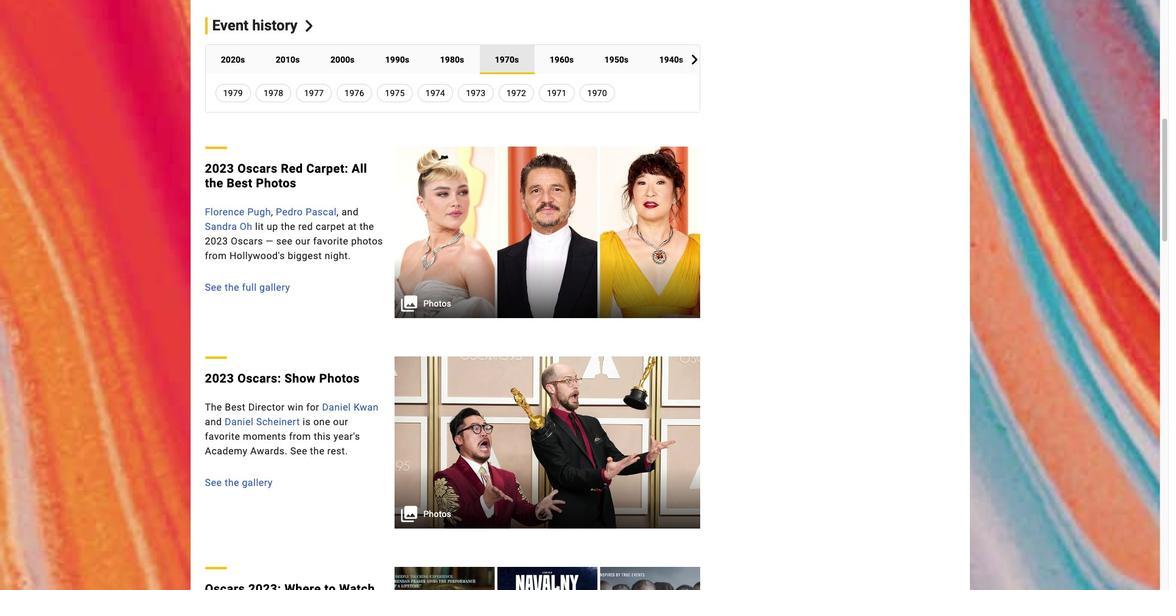 Task type: locate. For each thing, give the bounding box(es) containing it.
2 , from the left
[[337, 206, 339, 218]]

daniel kwan link
[[322, 402, 379, 414]]

favorite down carpet
[[313, 236, 348, 247]]

tab
[[699, 45, 754, 74]]

chevron right inline image inside event history link
[[303, 20, 315, 32]]

is one our favorite moments from this year's academy awards. see the rest.
[[205, 417, 360, 458]]

from down 'sandra'
[[205, 250, 227, 262]]

see inside the see the gallery button
[[205, 478, 222, 489]]

photos link for 2023 oscars red carpet: all the best photos
[[394, 147, 700, 319]]

photos
[[351, 236, 383, 247]]

0 vertical spatial favorite
[[313, 236, 348, 247]]

best right the
[[225, 402, 246, 414]]

favorite
[[313, 236, 348, 247], [205, 431, 240, 443]]

the down this on the bottom left of page
[[310, 446, 325, 458]]

1978 button
[[256, 84, 291, 102]]

0 horizontal spatial daniel
[[225, 417, 254, 428]]

photos
[[256, 176, 296, 190], [424, 299, 451, 309], [319, 372, 360, 386], [424, 510, 451, 519]]

the up 'florence'
[[205, 176, 223, 190]]

2 vertical spatial see
[[205, 478, 222, 489]]

photos inside 2023 oscars red carpet: all the best photos
[[256, 176, 296, 190]]

1 , from the left
[[271, 206, 273, 218]]

rest.
[[327, 446, 348, 458]]

daniel
[[322, 402, 351, 414], [225, 417, 254, 428]]

1970 button
[[579, 84, 615, 102]]

2023 oscars: show photos
[[205, 372, 360, 386]]

pedro pascal link
[[276, 206, 337, 218]]

2023 down 'sandra'
[[205, 236, 228, 247]]

see for 2023 oscars red carpet: all the best photos
[[205, 282, 222, 293]]

0 vertical spatial see
[[205, 282, 222, 293]]

our inside is one our favorite moments from this year's academy awards. see the rest.
[[333, 417, 348, 428]]

group
[[394, 567, 700, 591]]

0 horizontal spatial our
[[295, 236, 310, 247]]

history
[[252, 17, 298, 34]]

see left full
[[205, 282, 222, 293]]

0 vertical spatial and
[[342, 206, 359, 218]]

daniel up the moments at the bottom of page
[[225, 417, 254, 428]]

1 vertical spatial best
[[225, 402, 246, 414]]

1973
[[466, 88, 486, 98]]

1 vertical spatial photos link
[[394, 357, 700, 529]]

for
[[306, 402, 319, 414]]

1 horizontal spatial daniel
[[322, 402, 351, 414]]

see inside the 'see the full gallery' button
[[205, 282, 222, 293]]

2023
[[205, 161, 234, 176], [205, 236, 228, 247], [205, 372, 234, 386]]

1 vertical spatial 2023
[[205, 236, 228, 247]]

gallery down awards.
[[242, 478, 273, 489]]

2020s
[[221, 55, 245, 64]]

0 vertical spatial photos group
[[394, 147, 700, 319]]

1 horizontal spatial and
[[342, 206, 359, 218]]

0 horizontal spatial chevron right inline image
[[303, 20, 315, 32]]

gallery right full
[[259, 282, 290, 293]]

3 2023 from the top
[[205, 372, 234, 386]]

2 event photo image from the top
[[394, 357, 700, 529]]

the down academy
[[225, 478, 239, 489]]

0 horizontal spatial favorite
[[205, 431, 240, 443]]

0 vertical spatial photos link
[[394, 147, 700, 319]]

the best director win for daniel kwan and daniel scheinert
[[205, 402, 379, 428]]

tab list
[[206, 45, 754, 74]]

1 vertical spatial event photo image
[[394, 357, 700, 529]]

0 vertical spatial oscars
[[237, 161, 278, 176]]

1970s
[[495, 55, 519, 64]]

lit
[[255, 221, 264, 232]]

best up florence pugh link
[[227, 176, 253, 190]]

and up at
[[342, 206, 359, 218]]

oscars
[[237, 161, 278, 176], [231, 236, 263, 247]]

0 vertical spatial daniel
[[322, 402, 351, 414]]

2023 for 2023 oscars: show photos
[[205, 372, 234, 386]]

1 horizontal spatial ,
[[337, 206, 339, 218]]

the down pedro
[[281, 221, 296, 232]]

2 vertical spatial 2023
[[205, 372, 234, 386]]

1974 button
[[418, 84, 453, 102]]

best inside "the best director win for daniel kwan and daniel scheinert"
[[225, 402, 246, 414]]

1 photos link from the top
[[394, 147, 700, 319]]

1990s
[[385, 55, 409, 64]]

our up biggest
[[295, 236, 310, 247]]

chevron right inline image right '1940s'
[[690, 55, 700, 64]]

1976
[[345, 88, 364, 98]]

0 vertical spatial 2023
[[205, 161, 234, 176]]

2023 oscars red carpet: all the best photos
[[205, 161, 367, 190]]

see the gallery button
[[205, 476, 385, 491]]

red
[[281, 161, 303, 176]]

, up carpet
[[337, 206, 339, 218]]

1 vertical spatial photos group
[[394, 357, 700, 529]]

1 event photo image from the top
[[394, 147, 700, 319]]

1977
[[304, 88, 324, 98]]

0 vertical spatial gallery
[[259, 282, 290, 293]]

from down is
[[289, 431, 311, 443]]

2023 up the
[[205, 372, 234, 386]]

0 vertical spatial from
[[205, 250, 227, 262]]

2010s tab
[[260, 45, 315, 74]]

—
[[266, 236, 274, 247]]

the right at
[[360, 221, 374, 232]]

1971
[[547, 88, 567, 98]]

oscars down oh on the left top of the page
[[231, 236, 263, 247]]

2 2023 from the top
[[205, 236, 228, 247]]

1 horizontal spatial favorite
[[313, 236, 348, 247]]

show
[[285, 372, 316, 386]]

kwan
[[354, 402, 379, 414]]

carpet
[[316, 221, 345, 232]]

the
[[205, 176, 223, 190], [281, 221, 296, 232], [360, 221, 374, 232], [225, 282, 239, 293], [310, 446, 325, 458], [225, 478, 239, 489]]

academy
[[205, 446, 248, 458]]

our up year's in the bottom left of the page
[[333, 417, 348, 428]]

1 vertical spatial our
[[333, 417, 348, 428]]

1960s
[[550, 55, 574, 64]]

1 vertical spatial see
[[290, 446, 307, 458]]

1 vertical spatial favorite
[[205, 431, 240, 443]]

photos link for 2023 oscars: show photos
[[394, 357, 700, 529]]

see for 2023 oscars: show photos
[[205, 478, 222, 489]]

2000s
[[331, 55, 355, 64]]

favorite inside is one our favorite moments from this year's academy awards. see the rest.
[[205, 431, 240, 443]]

see right awards.
[[290, 446, 307, 458]]

event history link
[[205, 17, 315, 35]]

our
[[295, 236, 310, 247], [333, 417, 348, 428]]

photos link
[[394, 147, 700, 319], [394, 357, 700, 529]]

best
[[227, 176, 253, 190], [225, 402, 246, 414]]

pascal
[[306, 206, 337, 218]]

event photo image for 2023 oscars: show photos
[[394, 357, 700, 529]]

from
[[205, 250, 227, 262], [289, 431, 311, 443]]

0 horizontal spatial and
[[205, 417, 222, 428]]

year's
[[334, 431, 360, 443]]

1 vertical spatial and
[[205, 417, 222, 428]]

win
[[288, 402, 304, 414]]

1 2023 from the top
[[205, 161, 234, 176]]

1975
[[385, 88, 405, 98]]

1 vertical spatial daniel
[[225, 417, 254, 428]]

0 vertical spatial best
[[227, 176, 253, 190]]

oscars inside lit up the red carpet at the 2023 oscars — see our favorite photos from hollywood's biggest night.
[[231, 236, 263, 247]]

and down the
[[205, 417, 222, 428]]

,
[[271, 206, 273, 218], [337, 206, 339, 218]]

1 horizontal spatial our
[[333, 417, 348, 428]]

gallery
[[259, 282, 290, 293], [242, 478, 273, 489]]

2000s tab
[[315, 45, 370, 74]]

2 photos link from the top
[[394, 357, 700, 529]]

oscars left 'red'
[[237, 161, 278, 176]]

1960s tab
[[534, 45, 589, 74]]

2023 up 'florence'
[[205, 161, 234, 176]]

0 vertical spatial our
[[295, 236, 310, 247]]

, up up
[[271, 206, 273, 218]]

0 vertical spatial event photo image
[[394, 147, 700, 319]]

chevron right inline image right history
[[303, 20, 315, 32]]

1 vertical spatial oscars
[[231, 236, 263, 247]]

full
[[242, 282, 257, 293]]

event
[[212, 17, 249, 34]]

1 horizontal spatial from
[[289, 431, 311, 443]]

1971 button
[[539, 84, 575, 102]]

chevron right inline image
[[303, 20, 315, 32], [690, 55, 700, 64]]

2 photos group from the top
[[394, 357, 700, 529]]

see
[[205, 282, 222, 293], [290, 446, 307, 458], [205, 478, 222, 489]]

1 vertical spatial chevron right inline image
[[690, 55, 700, 64]]

2023 inside lit up the red carpet at the 2023 oscars — see our favorite photos from hollywood's biggest night.
[[205, 236, 228, 247]]

event photo image
[[394, 147, 700, 319], [394, 357, 700, 529]]

see
[[276, 236, 293, 247]]

is
[[303, 417, 311, 428]]

0 horizontal spatial ,
[[271, 206, 273, 218]]

photos group for 2023 oscars red carpet: all the best photos
[[394, 147, 700, 319]]

daniel scheinert link
[[225, 417, 300, 428]]

1 vertical spatial from
[[289, 431, 311, 443]]

1974
[[426, 88, 445, 98]]

event photo image for 2023 oscars red carpet: all the best photos
[[394, 147, 700, 319]]

2023 inside 2023 oscars red carpet: all the best photos
[[205, 161, 234, 176]]

0 horizontal spatial from
[[205, 250, 227, 262]]

see down academy
[[205, 478, 222, 489]]

0 vertical spatial chevron right inline image
[[303, 20, 315, 32]]

daniel up one at left
[[322, 402, 351, 414]]

hollywood's
[[230, 250, 285, 262]]

oscars:
[[237, 372, 281, 386]]

favorite up academy
[[205, 431, 240, 443]]

photos group
[[394, 147, 700, 319], [394, 357, 700, 529]]

1975 button
[[377, 84, 413, 102]]

1 photos group from the top
[[394, 147, 700, 319]]

1976 button
[[337, 84, 372, 102]]

this
[[314, 431, 331, 443]]

one
[[313, 417, 330, 428]]

and
[[342, 206, 359, 218], [205, 417, 222, 428]]



Task type: describe. For each thing, give the bounding box(es) containing it.
florence pugh link
[[205, 206, 271, 218]]

1950s tab
[[589, 45, 644, 74]]

see the full gallery
[[205, 282, 290, 293]]

1 horizontal spatial chevron right inline image
[[690, 55, 700, 64]]

the
[[205, 402, 222, 414]]

best inside 2023 oscars red carpet: all the best photos
[[227, 176, 253, 190]]

tab list containing 2020s
[[206, 45, 754, 74]]

1980s tab
[[425, 45, 480, 74]]

the left full
[[225, 282, 239, 293]]

2020s tab
[[206, 45, 260, 74]]

1972 button
[[499, 84, 534, 102]]

1979
[[223, 88, 243, 98]]

see the gallery
[[205, 478, 273, 489]]

1980s
[[440, 55, 464, 64]]

1970s tab
[[480, 45, 534, 74]]

moments
[[243, 431, 286, 443]]

sandra
[[205, 221, 237, 232]]

1973 button
[[458, 84, 494, 102]]

florence pugh , pedro pascal , and sandra oh
[[205, 206, 359, 232]]

2010s
[[276, 55, 300, 64]]

the inside is one our favorite moments from this year's academy awards. see the rest.
[[310, 446, 325, 458]]

1950s
[[605, 55, 629, 64]]

director
[[248, 402, 285, 414]]

and inside "the best director win for daniel kwan and daniel scheinert"
[[205, 417, 222, 428]]

pugh
[[247, 206, 271, 218]]

1940s tab
[[644, 45, 699, 74]]

biggest
[[288, 250, 322, 262]]

pedro
[[276, 206, 303, 218]]

1979 button
[[215, 84, 251, 102]]

lit up the red carpet at the 2023 oscars — see our favorite photos from hollywood's biggest night.
[[205, 221, 383, 262]]

and inside florence pugh , pedro pascal , and sandra oh
[[342, 206, 359, 218]]

1990s tab
[[370, 45, 425, 74]]

event history
[[212, 17, 298, 34]]

sandra oh link
[[205, 221, 252, 232]]

from inside lit up the red carpet at the 2023 oscars — see our favorite photos from hollywood's biggest night.
[[205, 250, 227, 262]]

see inside is one our favorite moments from this year's academy awards. see the rest.
[[290, 446, 307, 458]]

1940s
[[659, 55, 683, 64]]

all
[[352, 161, 367, 176]]

editorial image image
[[394, 567, 700, 591]]

1978
[[264, 88, 283, 98]]

oh
[[240, 221, 252, 232]]

photos group for 2023 oscars: show photos
[[394, 357, 700, 529]]

at
[[348, 221, 357, 232]]

2023 for 2023 oscars red carpet: all the best photos
[[205, 161, 234, 176]]

from inside is one our favorite moments from this year's academy awards. see the rest.
[[289, 431, 311, 443]]

see the full gallery button
[[205, 281, 385, 295]]

1977 button
[[296, 84, 332, 102]]

carpet:
[[306, 161, 348, 176]]

scheinert
[[256, 417, 300, 428]]

florence
[[205, 206, 245, 218]]

our inside lit up the red carpet at the 2023 oscars — see our favorite photos from hollywood's biggest night.
[[295, 236, 310, 247]]

red
[[298, 221, 313, 232]]

oscars inside 2023 oscars red carpet: all the best photos
[[237, 161, 278, 176]]

night.
[[325, 250, 351, 262]]

1972
[[506, 88, 526, 98]]

up
[[267, 221, 278, 232]]

1970
[[587, 88, 607, 98]]

awards.
[[250, 446, 288, 458]]

the inside 2023 oscars red carpet: all the best photos
[[205, 176, 223, 190]]

favorite inside lit up the red carpet at the 2023 oscars — see our favorite photos from hollywood's biggest night.
[[313, 236, 348, 247]]

1 vertical spatial gallery
[[242, 478, 273, 489]]



Task type: vqa. For each thing, say whether or not it's contained in the screenshot.
Weeks within the 5. WISH WEEKEND GROSS : $7.7M TOTAL GROSS : $43M WEEKS RELEASED : 2
no



